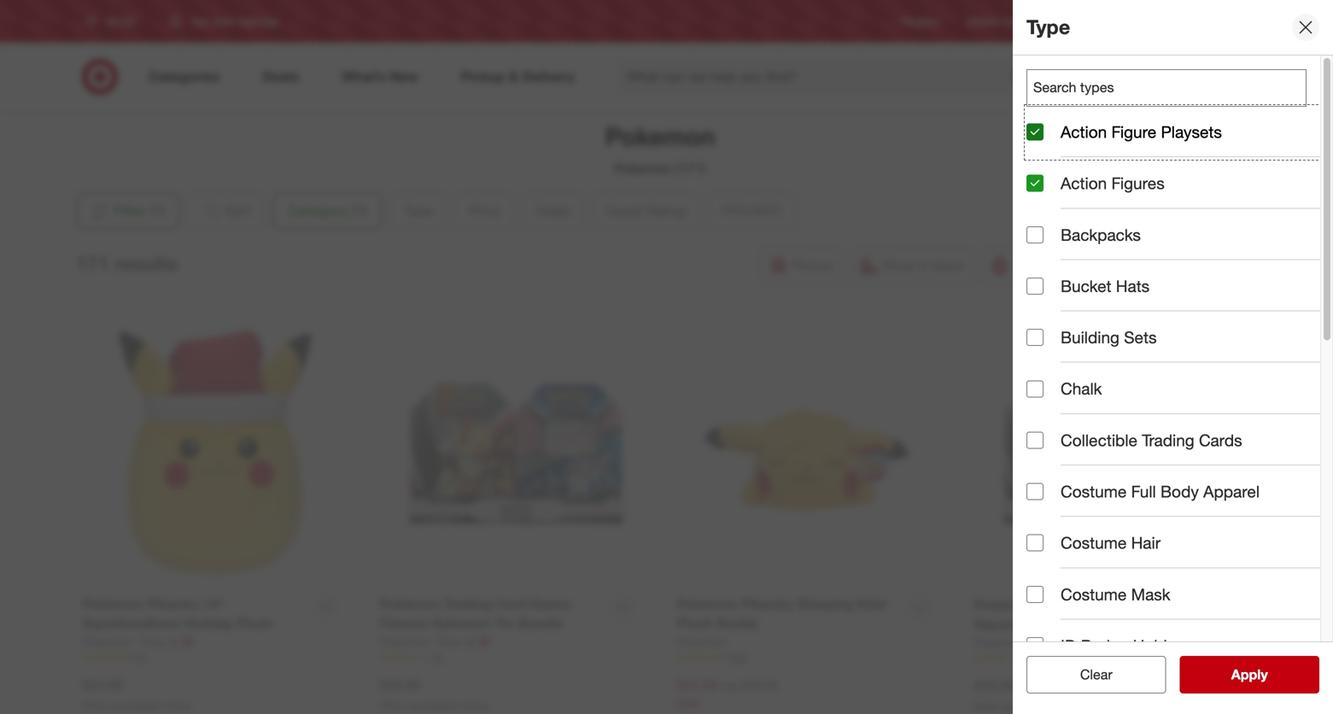 Task type: vqa. For each thing, say whether or not it's contained in the screenshot.
the FC
no



Task type: describe. For each thing, give the bounding box(es) containing it.
id
[[1061, 636, 1077, 656]]

playsets
[[1161, 122, 1222, 142]]

when for 83
[[380, 699, 406, 712]]

$39.99 for 83
[[380, 677, 421, 693]]

when for 95
[[82, 699, 109, 712]]

search button
[[1030, 58, 1071, 99]]

action for action figures
[[1061, 174, 1107, 193]]

Action Figures checkbox
[[1027, 175, 1044, 192]]

purchased for 95
[[112, 699, 161, 712]]

costume hair
[[1061, 533, 1161, 553]]

mask
[[1132, 585, 1171, 604]]

weekly
[[968, 15, 1000, 28]]

hats
[[1116, 276, 1150, 296]]

950 link
[[677, 651, 940, 665]]

pokemon pokemon (171)
[[605, 121, 715, 177]]

online for 80
[[1055, 700, 1083, 713]]

Building Sets checkbox
[[1027, 329, 1044, 346]]

sale
[[677, 696, 700, 711]]

pokemon inside pokemon pokemon (171)
[[615, 160, 672, 177]]

$23.99 reg $29.99 sale
[[677, 677, 778, 711]]

ad
[[1003, 15, 1016, 28]]

bucket hats
[[1061, 276, 1150, 296]]

badge
[[1081, 636, 1129, 656]]

weekly ad
[[968, 15, 1016, 28]]

online for 95
[[164, 699, 191, 712]]

clear button
[[1027, 656, 1167, 694]]

holders
[[1133, 636, 1190, 656]]

building sets
[[1061, 328, 1157, 347]]

apply
[[1232, 666, 1268, 683]]

chalk
[[1061, 379, 1102, 399]]

costume for costume mask
[[1061, 585, 1127, 604]]

$39.99 for 80
[[974, 678, 1015, 694]]

full
[[1132, 482, 1157, 501]]

figures
[[1112, 174, 1165, 193]]

collectible
[[1061, 430, 1138, 450]]

action figure playsets
[[1061, 122, 1222, 142]]

What can we help you find? suggestions appear below search field
[[617, 58, 1042, 96]]

950
[[730, 651, 747, 664]]

83 link
[[380, 651, 643, 665]]

purchased for 83
[[409, 699, 458, 712]]

backpacks
[[1061, 225, 1141, 245]]

0 vertical spatial pokemon
[[605, 121, 715, 152]]

none text field inside type dialog
[[1027, 69, 1307, 107]]

online for 83
[[461, 699, 488, 712]]

$24.99
[[82, 677, 123, 693]]

costume for costume full body apparel
[[1061, 482, 1127, 501]]

collectible trading cards
[[1061, 430, 1243, 450]]

body
[[1161, 482, 1199, 501]]

costume mask
[[1061, 585, 1171, 604]]

type dialog
[[1013, 0, 1334, 714]]

Costume Hair checkbox
[[1027, 535, 1044, 552]]

$23.99
[[677, 677, 718, 693]]

id badge holders
[[1061, 636, 1190, 656]]

$39.99 when purchased online for 83
[[380, 677, 488, 712]]

171 results
[[76, 252, 178, 276]]

costume for costume hair
[[1061, 533, 1127, 553]]

83
[[433, 651, 444, 664]]

sets
[[1125, 328, 1157, 347]]



Task type: locate. For each thing, give the bounding box(es) containing it.
80 link
[[974, 651, 1238, 666]]

reg
[[721, 678, 739, 693]]

Backpacks checkbox
[[1027, 226, 1044, 243]]

action
[[1061, 122, 1107, 142], [1061, 174, 1107, 193]]

purchased down the 80
[[1004, 700, 1053, 713]]

1 action from the top
[[1061, 122, 1107, 142]]

2 horizontal spatial purchased
[[1004, 700, 1053, 713]]

trading
[[1142, 430, 1195, 450]]

action right "action figures" checkbox
[[1061, 174, 1107, 193]]

when
[[82, 699, 109, 712], [380, 699, 406, 712], [974, 700, 1001, 713]]

80
[[1027, 652, 1039, 665]]

pokemon left (171)
[[615, 160, 672, 177]]

registry link
[[902, 14, 940, 29]]

figure
[[1112, 122, 1157, 142]]

0 horizontal spatial when
[[82, 699, 109, 712]]

1 costume from the top
[[1061, 482, 1127, 501]]

apply button
[[1180, 656, 1320, 694]]

costume up badge
[[1061, 585, 1127, 604]]

redcard
[[1043, 15, 1084, 28]]

search
[[1030, 70, 1071, 87]]

online inside $24.99 when purchased online
[[164, 699, 191, 712]]

costume left full
[[1061, 482, 1127, 501]]

95 link
[[82, 651, 346, 665]]

2 costume from the top
[[1061, 533, 1127, 553]]

Costume Full Body Apparel checkbox
[[1027, 483, 1044, 500]]

1 horizontal spatial purchased
[[409, 699, 458, 712]]

costume left the hair
[[1061, 533, 1127, 553]]

1 vertical spatial pokemon
[[615, 160, 672, 177]]

$24.99 when purchased online
[[82, 677, 191, 712]]

action right the action figure playsets option
[[1061, 122, 1107, 142]]

online down 95 link
[[164, 699, 191, 712]]

0 horizontal spatial online
[[164, 699, 191, 712]]

when inside $24.99 when purchased online
[[82, 699, 109, 712]]

Bucket Hats checkbox
[[1027, 278, 1044, 295]]

purchased down $24.99
[[112, 699, 161, 712]]

1 horizontal spatial $39.99 when purchased online
[[974, 678, 1083, 713]]

2 horizontal spatial when
[[974, 700, 1001, 713]]

online down 83 link
[[461, 699, 488, 712]]

pokemon
[[605, 121, 715, 152], [615, 160, 672, 177]]

when for 80
[[974, 700, 1001, 713]]

cards
[[1199, 430, 1243, 450]]

0 horizontal spatial purchased
[[112, 699, 161, 712]]

0 horizontal spatial $39.99
[[380, 677, 421, 693]]

pokemon up (171)
[[605, 121, 715, 152]]

bucket
[[1061, 276, 1112, 296]]

registry
[[902, 15, 940, 28]]

$29.99
[[742, 678, 778, 693]]

0 vertical spatial action
[[1061, 122, 1107, 142]]

purchased down '83'
[[409, 699, 458, 712]]

clear
[[1081, 666, 1113, 683]]

2 horizontal spatial online
[[1055, 700, 1083, 713]]

$39.99 when purchased online down the 80
[[974, 678, 1083, 713]]

0 vertical spatial costume
[[1061, 482, 1127, 501]]

redcard link
[[1043, 14, 1084, 29]]

action for action figure playsets
[[1061, 122, 1107, 142]]

hair
[[1132, 533, 1161, 553]]

2 vertical spatial costume
[[1061, 585, 1127, 604]]

95
[[135, 651, 147, 664]]

results
[[114, 252, 178, 276]]

1 horizontal spatial $39.99
[[974, 678, 1015, 694]]

(171)
[[676, 160, 706, 177]]

online down clear "button"
[[1055, 700, 1083, 713]]

Chalk checkbox
[[1027, 380, 1044, 398]]

None text field
[[1027, 69, 1307, 107]]

purchased
[[112, 699, 161, 712], [409, 699, 458, 712], [1004, 700, 1053, 713]]

3 costume from the top
[[1061, 585, 1127, 604]]

purchased for 80
[[1004, 700, 1053, 713]]

171
[[76, 252, 109, 276]]

costume
[[1061, 482, 1127, 501], [1061, 533, 1127, 553], [1061, 585, 1127, 604]]

1 vertical spatial action
[[1061, 174, 1107, 193]]

1 vertical spatial costume
[[1061, 533, 1127, 553]]

1 horizontal spatial when
[[380, 699, 406, 712]]

costume full body apparel
[[1061, 482, 1260, 501]]

online
[[164, 699, 191, 712], [461, 699, 488, 712], [1055, 700, 1083, 713]]

1 horizontal spatial online
[[461, 699, 488, 712]]

0 horizontal spatial $39.99 when purchased online
[[380, 677, 488, 712]]

purchased inside $24.99 when purchased online
[[112, 699, 161, 712]]

2 action from the top
[[1061, 174, 1107, 193]]

Costume Mask checkbox
[[1027, 586, 1044, 603]]

$39.99
[[380, 677, 421, 693], [974, 678, 1015, 694]]

weekly ad link
[[968, 14, 1016, 29]]

$39.99 when purchased online
[[380, 677, 488, 712], [974, 678, 1083, 713]]

Action Figure Playsets checkbox
[[1027, 124, 1044, 141]]

Collectible Trading Cards checkbox
[[1027, 432, 1044, 449]]

type
[[1027, 15, 1071, 39]]

action figures
[[1061, 174, 1165, 193]]

building
[[1061, 328, 1120, 347]]

$39.99 when purchased online for 80
[[974, 678, 1083, 713]]

apparel
[[1204, 482, 1260, 501]]

$39.99 when purchased online down '83'
[[380, 677, 488, 712]]



